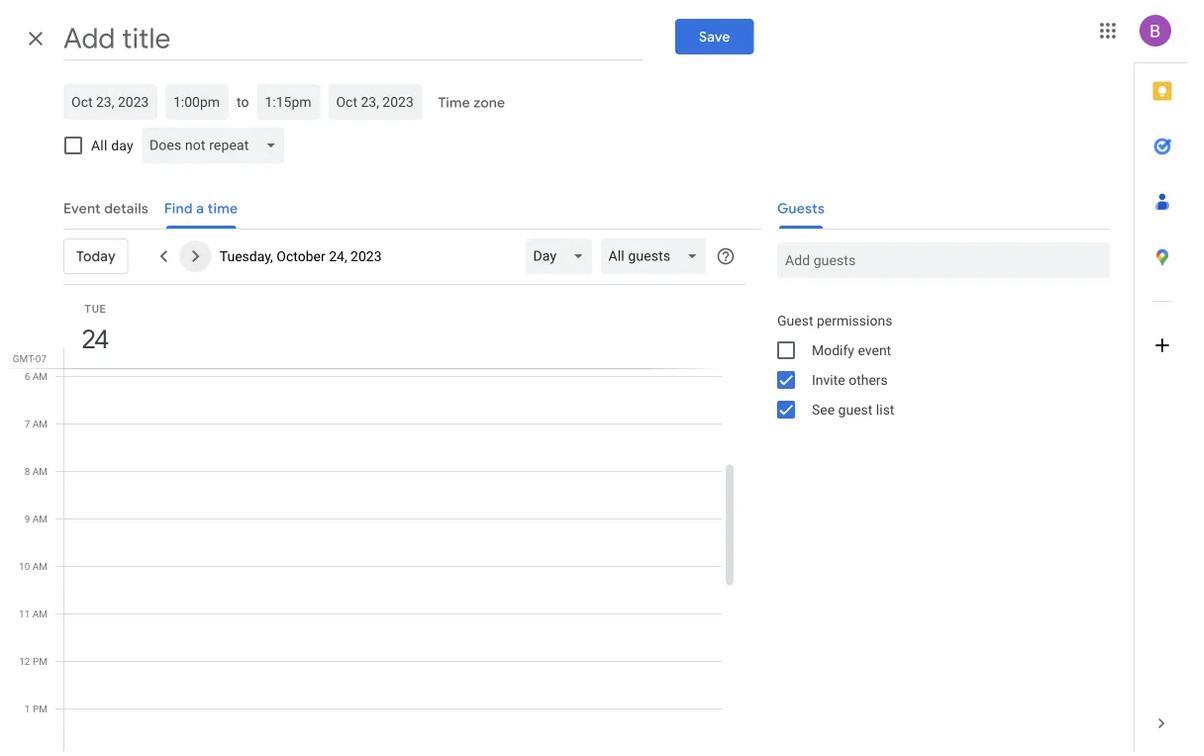 Task type: describe. For each thing, give the bounding box(es) containing it.
7
[[24, 418, 30, 430]]

all day
[[91, 137, 134, 154]]

guest
[[839, 402, 873, 418]]

zone
[[474, 94, 505, 111]]

invite others
[[812, 372, 889, 388]]

12 pm
[[19, 656, 48, 668]]

navigation toolbar
[[63, 229, 746, 285]]

24,
[[329, 248, 347, 265]]

time zone
[[438, 94, 505, 111]]

9 am
[[24, 513, 48, 525]]

7 am
[[24, 418, 48, 430]]

tuesday, october 24, 2023
[[220, 248, 382, 265]]

invite
[[812, 372, 846, 388]]

save
[[699, 28, 731, 45]]

Start date text field
[[71, 90, 150, 114]]

am for 6 am
[[32, 371, 48, 382]]

am for 7 am
[[32, 418, 48, 430]]

End date text field
[[336, 90, 415, 114]]

modify
[[812, 342, 855, 359]]

am for 10 am
[[32, 561, 48, 573]]

guest permissions
[[778, 313, 893, 329]]

day
[[111, 137, 134, 154]]

am for 8 am
[[32, 466, 48, 478]]

time zone button
[[430, 85, 513, 121]]

see
[[812, 402, 835, 418]]

gmt-07
[[13, 353, 47, 365]]

End time text field
[[265, 90, 313, 114]]

tuesday,
[[220, 248, 273, 265]]

6 am
[[24, 371, 48, 382]]

10 am
[[19, 561, 48, 573]]

24 grid
[[0, 91, 738, 753]]

Title text field
[[63, 17, 644, 60]]

6
[[24, 371, 30, 382]]

see guest list
[[812, 402, 895, 418]]

pm for 12 pm
[[33, 656, 48, 668]]

10
[[19, 561, 30, 573]]

pm for 1 pm
[[33, 703, 48, 715]]



Task type: vqa. For each thing, say whether or not it's contained in the screenshot.
the bottom PM
yes



Task type: locate. For each thing, give the bounding box(es) containing it.
permissions
[[817, 313, 893, 329]]

am for 9 am
[[32, 513, 48, 525]]

others
[[849, 372, 889, 388]]

2 pm from the top
[[33, 703, 48, 715]]

october
[[277, 248, 326, 265]]

9
[[24, 513, 30, 525]]

4 am from the top
[[32, 513, 48, 525]]

24 column header
[[63, 285, 722, 369]]

2023
[[351, 248, 382, 265]]

am right 7
[[32, 418, 48, 430]]

Start time text field
[[173, 90, 221, 114]]

am right 10
[[32, 561, 48, 573]]

gmt-
[[13, 353, 35, 365]]

pm right 1
[[33, 703, 48, 715]]

tab list
[[1135, 63, 1190, 697]]

24
[[81, 323, 107, 356]]

2 am from the top
[[32, 418, 48, 430]]

am
[[32, 371, 48, 382], [32, 418, 48, 430], [32, 466, 48, 478], [32, 513, 48, 525], [32, 561, 48, 573], [32, 608, 48, 620]]

5 am from the top
[[32, 561, 48, 573]]

8
[[24, 466, 30, 478]]

6 am from the top
[[32, 608, 48, 620]]

am right 9
[[32, 513, 48, 525]]

tue 24
[[81, 303, 107, 356]]

1
[[25, 703, 30, 715]]

group
[[762, 306, 1111, 425]]

cell
[[64, 91, 722, 753]]

today
[[76, 248, 116, 265]]

am right "6"
[[32, 371, 48, 382]]

time
[[438, 94, 470, 111]]

save button
[[676, 19, 755, 54]]

pm
[[33, 656, 48, 668], [33, 703, 48, 715]]

pm right 12
[[33, 656, 48, 668]]

12
[[19, 656, 30, 668]]

3 am from the top
[[32, 466, 48, 478]]

tuesday, october 24 element
[[72, 317, 118, 363]]

None field
[[142, 128, 293, 163], [526, 239, 601, 274], [601, 239, 714, 274], [142, 128, 293, 163], [526, 239, 601, 274], [601, 239, 714, 274]]

modify event
[[812, 342, 892, 359]]

all
[[91, 137, 108, 154]]

row
[[55, 91, 722, 753]]

am right 11
[[32, 608, 48, 620]]

today button
[[63, 233, 129, 280]]

to
[[237, 94, 249, 110]]

11
[[19, 608, 30, 620]]

list
[[877, 402, 895, 418]]

1 am from the top
[[32, 371, 48, 382]]

guest
[[778, 313, 814, 329]]

am for 11 am
[[32, 608, 48, 620]]

11 am
[[19, 608, 48, 620]]

Guests text field
[[786, 243, 1103, 278]]

tue
[[84, 303, 107, 315]]

event
[[858, 342, 892, 359]]

group containing guest permissions
[[762, 306, 1111, 425]]

8 am
[[24, 466, 48, 478]]

0 vertical spatial pm
[[33, 656, 48, 668]]

1 vertical spatial pm
[[33, 703, 48, 715]]

1 pm from the top
[[33, 656, 48, 668]]

1 pm
[[25, 703, 48, 715]]

am right 8 in the bottom left of the page
[[32, 466, 48, 478]]

07
[[35, 353, 47, 365]]



